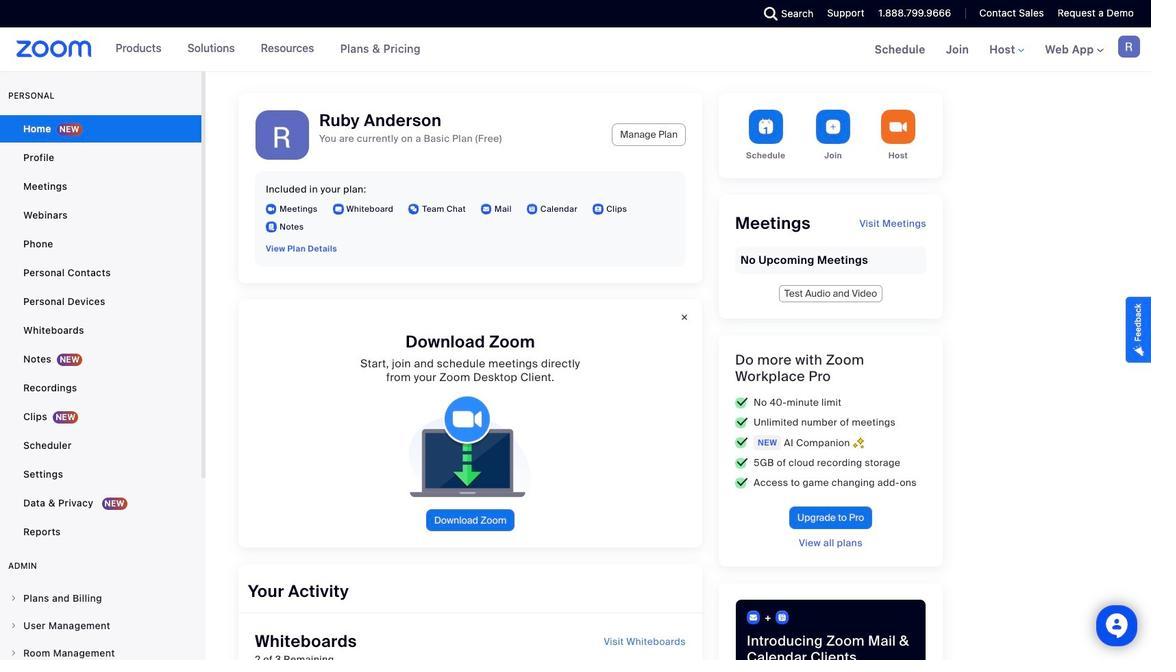 Task type: vqa. For each thing, say whether or not it's contained in the screenshot.
3rd Check Box image from the top of the page
yes



Task type: locate. For each thing, give the bounding box(es) containing it.
0 vertical spatial check box image
[[736, 397, 749, 408]]

meetings navigation
[[865, 27, 1152, 73]]

schedule image
[[749, 110, 783, 144]]

1 right image from the top
[[10, 622, 18, 630]]

0 vertical spatial menu item
[[0, 585, 202, 612]]

1 vertical spatial check box image
[[736, 417, 749, 428]]

calendar image
[[776, 611, 790, 624]]

2 vertical spatial menu item
[[0, 640, 202, 660]]

menu item
[[0, 585, 202, 612], [0, 613, 202, 639], [0, 640, 202, 660]]

profile.zoom_notes image
[[266, 221, 277, 232]]

1 check box image from the top
[[736, 437, 749, 448]]

personal menu menu
[[0, 115, 202, 547]]

1 vertical spatial check box image
[[736, 478, 749, 488]]

0 vertical spatial check box image
[[736, 437, 749, 448]]

0 vertical spatial right image
[[10, 622, 18, 630]]

1 vertical spatial right image
[[10, 649, 18, 657]]

1 vertical spatial menu item
[[0, 613, 202, 639]]

host image
[[882, 110, 916, 144]]

check box image
[[736, 437, 749, 448], [736, 478, 749, 488]]

profile.zoom_mail image
[[481, 204, 492, 215]]

zoom logo image
[[16, 40, 92, 58]]

advanced feature image
[[853, 437, 864, 449]]

2 menu item from the top
[[0, 613, 202, 639]]

banner
[[0, 27, 1152, 73]]

2 right image from the top
[[10, 649, 18, 657]]

right image
[[10, 594, 18, 603]]

2 check box image from the top
[[736, 417, 749, 428]]

right image
[[10, 622, 18, 630], [10, 649, 18, 657]]

right image for 1st 'menu item' from the bottom of the the admin menu menu
[[10, 649, 18, 657]]

profile picture image
[[1119, 36, 1141, 58]]

check box image
[[736, 397, 749, 408], [736, 417, 749, 428], [736, 458, 749, 469]]

2 vertical spatial check box image
[[736, 458, 749, 469]]



Task type: describe. For each thing, give the bounding box(es) containing it.
3 menu item from the top
[[0, 640, 202, 660]]

profile.zoom_meetings image
[[266, 204, 277, 215]]

3 check box image from the top
[[736, 458, 749, 469]]

right image for 2nd 'menu item' from the bottom of the the admin menu menu
[[10, 622, 18, 630]]

1 menu item from the top
[[0, 585, 202, 612]]

1 check box image from the top
[[736, 397, 749, 408]]

profile.zoom_team_chat image
[[409, 204, 420, 215]]

profile.zoom_calendar image
[[527, 204, 538, 215]]

2 check box image from the top
[[736, 478, 749, 488]]

join image
[[817, 110, 851, 144]]

download zoom image
[[398, 396, 543, 498]]

mail image
[[747, 611, 761, 624]]

product information navigation
[[105, 27, 431, 71]]

profile.zoom_clips image
[[593, 204, 604, 215]]

admin menu menu
[[0, 585, 202, 660]]

profile.zoom_whiteboard image
[[333, 204, 344, 215]]

avatar image
[[256, 110, 309, 164]]



